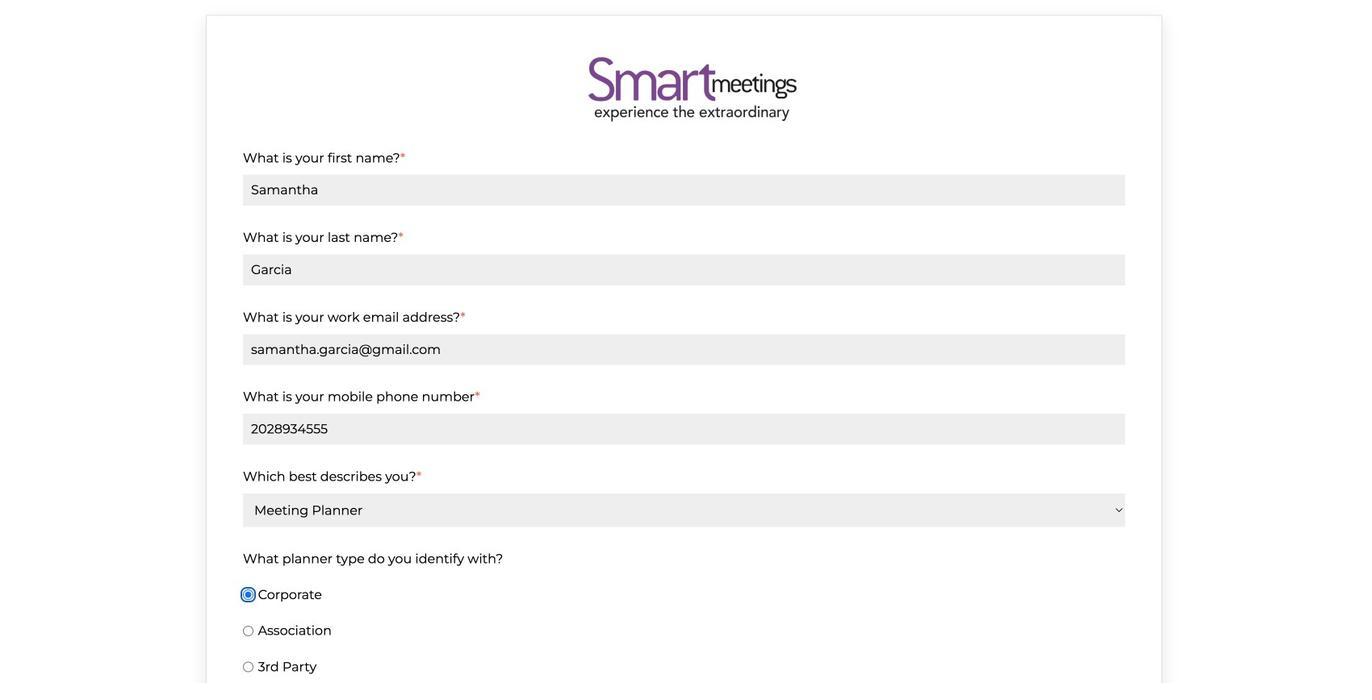 Task type: locate. For each thing, give the bounding box(es) containing it.
None radio
[[243, 617, 1125, 644], [243, 626, 253, 637], [243, 662, 253, 673], [243, 617, 1125, 644], [243, 626, 253, 637], [243, 662, 253, 673]]

None checkbox
[[243, 581, 1125, 684]]

None text field
[[243, 175, 1125, 206], [243, 255, 1125, 286], [243, 175, 1125, 206], [243, 255, 1125, 286]]

sm-logo 2024 (1) image
[[563, 52, 805, 126]]

None email field
[[243, 334, 1125, 365]]

None text field
[[243, 414, 1125, 445]]

None radio
[[243, 581, 1125, 608], [243, 590, 253, 601], [243, 653, 1125, 680], [243, 581, 1125, 608], [243, 590, 253, 601], [243, 653, 1125, 680]]



